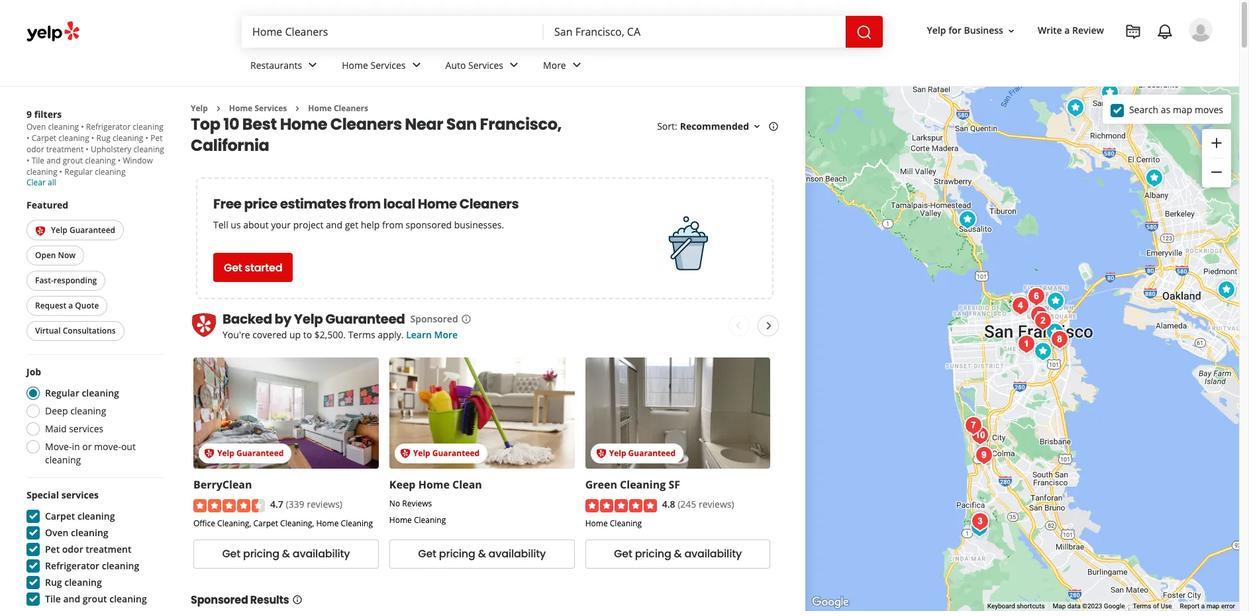 Task type: describe. For each thing, give the bounding box(es) containing it.
special services
[[26, 489, 99, 502]]

in
[[72, 441, 80, 453]]

tile inside group
[[45, 593, 61, 606]]

google image
[[809, 594, 853, 611]]

yelp up keep home clean link
[[413, 448, 430, 459]]

0 vertical spatial regular
[[64, 166, 93, 178]]

cleaning up 4.8 star rating image
[[620, 478, 666, 492]]

or
[[82, 441, 92, 453]]

yelp guaranteed button
[[26, 220, 124, 241]]

cleaning inside window cleaning
[[26, 166, 57, 178]]

error
[[1221, 603, 1235, 610]]

started
[[245, 260, 282, 276]]

businesses.
[[454, 219, 504, 231]]

1 horizontal spatial terms
[[1133, 603, 1152, 610]]

auto
[[446, 59, 466, 71]]

report
[[1180, 603, 1200, 610]]

consultations
[[63, 326, 116, 337]]

• up "clear"
[[26, 155, 29, 166]]

quote
[[75, 300, 99, 312]]

4.8
[[662, 498, 675, 511]]

clear all link
[[26, 177, 56, 188]]

victory's cleaning services image
[[967, 423, 993, 449]]

apply.
[[378, 329, 404, 341]]

16 chevron down v2 image
[[1006, 26, 1017, 36]]

francisco,
[[480, 114, 562, 135]]

sf
[[669, 478, 680, 492]]

pricing for keep home clean
[[439, 547, 475, 562]]

treatment inside pet odor treatment
[[46, 144, 84, 155]]

Near text field
[[554, 25, 835, 39]]

window
[[123, 155, 153, 166]]

• up • regular cleaning
[[86, 144, 89, 155]]

home down no
[[389, 515, 412, 526]]

2 cleaning, from the left
[[280, 518, 314, 529]]

yelp guaranteed for berryclean
[[217, 448, 284, 459]]

4.7 star rating image
[[193, 499, 265, 513]]

get pricing & availability button for keep home clean
[[389, 540, 575, 569]]

a for report
[[1201, 603, 1205, 610]]

10
[[223, 114, 239, 135]]

free price estimates from local home cleaners tell us about your project and get help from sponsored businesses.
[[213, 195, 519, 231]]

data
[[1068, 603, 1081, 610]]

amazing cleaning team image
[[1023, 284, 1050, 310]]

map region
[[773, 62, 1249, 611]]

cleaners inside top 10 best home cleaners near san francisco, california
[[330, 114, 402, 135]]

auto services
[[446, 59, 503, 71]]

group containing special services
[[23, 489, 164, 611]]

• left window
[[118, 155, 121, 166]]

2 availability from the left
[[489, 547, 546, 562]]

yelp for business
[[927, 24, 1004, 37]]

16 info v2 image for top 10 best home cleaners near san francisco, california
[[768, 121, 779, 132]]

pricing for berryclean
[[243, 547, 279, 562]]

price
[[244, 195, 277, 214]]

16 chevron right v2 image for home cleaners
[[292, 103, 303, 114]]

map for moves
[[1173, 103, 1193, 116]]

oven cleaning
[[45, 527, 108, 539]]

reviews) for berryclean
[[307, 498, 342, 511]]

restaurants
[[250, 59, 302, 71]]

guaranteed for green cleaning sf
[[628, 448, 676, 459]]

auto services link
[[435, 48, 533, 86]]

a for request
[[68, 300, 73, 312]]

filters
[[34, 108, 62, 121]]

pet inside group
[[45, 543, 60, 556]]

reviews
[[402, 498, 432, 510]]

rug inside group
[[45, 577, 62, 589]]

virtual consultations
[[35, 326, 116, 337]]

1 vertical spatial refrigerator
[[45, 560, 99, 573]]

deep cleaning
[[45, 405, 106, 418]]

request a quote
[[35, 300, 99, 312]]

review
[[1073, 24, 1104, 37]]

guaranteed for berryclean
[[236, 448, 284, 459]]

project
[[293, 219, 324, 231]]

services for 24 chevron down v2 icon within 'auto services' link
[[468, 59, 503, 71]]

get inside button
[[224, 260, 242, 276]]

previous image
[[731, 318, 747, 334]]

write
[[1038, 24, 1062, 37]]

yelp inside featured group
[[51, 225, 67, 236]]

maid
[[45, 423, 67, 435]]

recommended button
[[680, 120, 762, 133]]

24 chevron down v2 image for auto services
[[506, 57, 522, 73]]

to
[[303, 329, 312, 341]]

report a map error link
[[1180, 603, 1235, 610]]

home inside top 10 best home cleaners near san francisco, california
[[280, 114, 327, 135]]

write a review
[[1038, 24, 1104, 37]]

lotus cleaning services image
[[1213, 277, 1240, 303]]

and inside • upholstery cleaning • tile and grout cleaning •
[[46, 155, 61, 166]]

green cleaning sf link
[[585, 478, 680, 492]]

home cleaning
[[585, 518, 642, 529]]

0 horizontal spatial home services
[[229, 103, 287, 114]]

cleaning inside keep home clean no reviews home cleaning
[[414, 515, 446, 526]]

get started
[[224, 260, 282, 276]]

get pricing & availability button for berryclean
[[193, 540, 379, 569]]

report a map error
[[1180, 603, 1235, 610]]

yelp right 16 yelp guaranteed v2 image
[[609, 448, 626, 459]]

terms of use
[[1133, 603, 1172, 610]]

job
[[26, 366, 41, 379]]

0 horizontal spatial odor
[[26, 144, 44, 155]]

& for berryclean
[[282, 547, 290, 562]]

home down 4.8 star rating image
[[585, 518, 608, 529]]

24 chevron down v2 image for more
[[569, 57, 585, 73]]

no
[[389, 498, 400, 510]]

bust the dust image
[[966, 515, 993, 541]]

• down 9
[[26, 132, 29, 144]]

services for special services
[[61, 489, 99, 502]]

yelp for business button
[[922, 19, 1022, 43]]

virtual consultations button
[[26, 322, 124, 341]]

keep home clean no reviews home cleaning
[[389, 478, 482, 526]]

featured
[[26, 199, 68, 211]]

near
[[405, 114, 443, 135]]

get started button
[[213, 253, 293, 282]]

refrigerator cleaning
[[45, 560, 139, 573]]

projects image
[[1125, 24, 1141, 40]]

oven for oven cleaning
[[45, 527, 69, 539]]

16 chevron right v2 image for home services
[[213, 103, 224, 114]]

0 vertical spatial from
[[349, 195, 381, 214]]

out
[[121, 441, 136, 453]]

4.8 star rating image
[[585, 499, 657, 513]]

yelp guaranteed link for keep home clean
[[389, 358, 575, 469]]

1 vertical spatial from
[[382, 219, 403, 231]]

16 yelp guaranteed v2 image inside yelp guaranteed button
[[35, 225, 46, 236]]

home cleaners link
[[308, 103, 368, 114]]

yelp left 10
[[191, 103, 208, 114]]

jmb cleaning services image
[[954, 207, 981, 233]]

regular cleaning
[[45, 387, 119, 400]]

richyelle's cleaning image
[[960, 413, 987, 439]]

yelp guaranteed
[[294, 310, 405, 329]]

16 info v2 image
[[292, 595, 302, 605]]

tile and grout cleaning
[[45, 593, 147, 606]]

• regular cleaning
[[57, 166, 126, 178]]

24 chevron down v2 image for restaurants
[[305, 57, 321, 73]]

0 horizontal spatial terms
[[348, 329, 375, 341]]

top
[[191, 114, 220, 135]]

green cleaning sf image
[[967, 509, 993, 535]]

search as map moves
[[1129, 103, 1223, 116]]

google
[[1104, 603, 1125, 610]]

yelp inside user actions element
[[927, 24, 946, 37]]

window cleaning
[[26, 155, 153, 178]]

free
[[213, 195, 241, 214]]

1 vertical spatial more
[[434, 329, 458, 341]]

now
[[58, 250, 76, 261]]

as
[[1161, 103, 1171, 116]]

get pricing & availability for keep home clean
[[418, 547, 546, 562]]

1 horizontal spatial and
[[63, 593, 80, 606]]

responding
[[54, 275, 97, 286]]

use
[[1161, 603, 1172, 610]]

move-
[[45, 441, 72, 453]]

california
[[191, 135, 269, 157]]

business categories element
[[240, 48, 1213, 86]]

more link
[[533, 48, 595, 86]]

$2,500.
[[315, 329, 346, 341]]

option group containing job
[[23, 366, 164, 467]]

carpet down '4.7'
[[253, 518, 278, 529]]

sponsored results
[[191, 593, 289, 608]]

yelp up berryclean
[[217, 448, 234, 459]]



Task type: locate. For each thing, give the bounding box(es) containing it.
treatment inside group
[[86, 543, 131, 556]]

1 availability from the left
[[293, 547, 350, 562]]

9 filters
[[26, 108, 62, 121]]

24 chevron down v2 image for home services
[[408, 57, 424, 73]]

home inside business categories element
[[342, 59, 368, 71]]

treatment up • regular cleaning
[[46, 144, 84, 155]]

pet odor treatment
[[26, 132, 163, 155], [45, 543, 131, 556]]

0 vertical spatial pet odor treatment
[[26, 132, 163, 155]]

2 horizontal spatial a
[[1201, 603, 1205, 610]]

16 info v2 image
[[768, 121, 779, 132], [461, 314, 471, 325]]

keyboard
[[988, 603, 1015, 610]]

2 get pricing & availability from the left
[[418, 547, 546, 562]]

0 horizontal spatial treatment
[[46, 144, 84, 155]]

2 get pricing & availability button from the left
[[389, 540, 575, 569]]

regular
[[64, 166, 93, 178], [45, 387, 79, 400]]

yelp guaranteed up keep home clean link
[[413, 448, 480, 459]]

sponsored for sponsored
[[410, 313, 458, 326]]

pricing down keep home clean no reviews home cleaning
[[439, 547, 475, 562]]

home inside free price estimates from local home cleaners tell us about your project and get help from sponsored businesses.
[[418, 195, 457, 214]]

16 chevron right v2 image left home cleaners
[[292, 103, 303, 114]]

1 vertical spatial rug
[[45, 577, 62, 589]]

1 vertical spatial and
[[326, 219, 342, 231]]

oven
[[26, 121, 46, 132], [45, 527, 69, 539]]

grout
[[63, 155, 83, 166], [83, 593, 107, 606]]

yelp guaranteed link
[[193, 358, 379, 469], [389, 358, 575, 469], [585, 358, 771, 469]]

get
[[345, 219, 358, 231]]

cleaning glow image
[[1042, 319, 1068, 346]]

1 vertical spatial sponsored
[[191, 593, 248, 608]]

24 chevron down v2 image inside more link
[[569, 57, 585, 73]]

option group
[[23, 366, 164, 467]]

oven inside group
[[45, 527, 69, 539]]

24 chevron down v2 image inside 'auto services' link
[[506, 57, 522, 73]]

backed by yelp guaranteed
[[223, 310, 405, 329]]

pet odor treatment up • regular cleaning
[[26, 132, 163, 155]]

estimates
[[280, 195, 346, 214]]

map data ©2023 google
[[1053, 603, 1125, 610]]

guaranteed
[[70, 225, 115, 236], [236, 448, 284, 459], [432, 448, 480, 459], [628, 448, 676, 459]]

0 vertical spatial home services link
[[331, 48, 435, 86]]

1 vertical spatial pet odor treatment
[[45, 543, 131, 556]]

of
[[1153, 603, 1159, 610]]

0 vertical spatial map
[[1173, 103, 1193, 116]]

from up help
[[349, 195, 381, 214]]

services
[[371, 59, 406, 71], [468, 59, 503, 71], [255, 103, 287, 114]]

16 yelp guaranteed v2 image
[[35, 225, 46, 236], [204, 449, 215, 459], [400, 449, 411, 459]]

3 get pricing & availability button from the left
[[585, 540, 771, 569]]

map left error
[[1207, 603, 1220, 610]]

alves cleaning image
[[1013, 331, 1040, 358]]

2 horizontal spatial get pricing & availability
[[614, 547, 742, 562]]

0 horizontal spatial 16 chevron right v2 image
[[213, 103, 224, 114]]

home services up the california
[[229, 103, 287, 114]]

16 info v2 image for backed by yelp guaranteed
[[461, 314, 471, 325]]

1 horizontal spatial get pricing & availability
[[418, 547, 546, 562]]

1 cleaning, from the left
[[217, 518, 251, 529]]

1 vertical spatial grout
[[83, 593, 107, 606]]

0 horizontal spatial and
[[46, 155, 61, 166]]

availability for green cleaning sf
[[685, 547, 742, 562]]

0 horizontal spatial get pricing & availability
[[222, 547, 350, 562]]

1 none field from the left
[[252, 25, 533, 39]]

0 horizontal spatial tile
[[32, 155, 44, 166]]

a inside the request a quote button
[[68, 300, 73, 312]]

local
[[383, 195, 415, 214]]

berryclean
[[193, 478, 252, 492]]

pet odor treatment up refrigerator cleaning in the left bottom of the page
[[45, 543, 131, 556]]

ag pro cleaning image
[[1042, 288, 1069, 315]]

0 vertical spatial a
[[1065, 24, 1070, 37]]

cleaning, down (339
[[280, 518, 314, 529]]

yelp guaranteed up berryclean
[[217, 448, 284, 459]]

services
[[69, 423, 103, 435], [61, 489, 99, 502]]

all
[[48, 177, 56, 188]]

0 horizontal spatial get pricing & availability button
[[193, 540, 379, 569]]

green clean team image
[[1141, 165, 1168, 191]]

green
[[585, 478, 617, 492]]

guaranteed for keep home clean
[[432, 448, 480, 459]]

16 yelp guaranteed v2 image for keep home clean
[[400, 449, 411, 459]]

24 chevron down v2 image inside restaurants link
[[305, 57, 321, 73]]

1 horizontal spatial reviews)
[[699, 498, 734, 511]]

and up all
[[46, 155, 61, 166]]

regular right all
[[64, 166, 93, 178]]

2 none field from the left
[[554, 25, 835, 39]]

about
[[243, 219, 269, 231]]

get up sponsored results at the bottom left
[[222, 547, 240, 562]]

get pricing & availability button for green cleaning sf
[[585, 540, 771, 569]]

1 horizontal spatial home services
[[342, 59, 406, 71]]

green cleaning sf
[[585, 478, 680, 492]]

1 vertical spatial group
[[23, 489, 164, 611]]

1 vertical spatial odor
[[62, 543, 83, 556]]

2 16 chevron right v2 image from the left
[[292, 103, 303, 114]]

2 24 chevron down v2 image from the left
[[569, 57, 585, 73]]

1 vertical spatial services
[[61, 489, 99, 502]]

0 horizontal spatial 24 chevron down v2 image
[[506, 57, 522, 73]]

pet inside pet odor treatment
[[150, 132, 163, 144]]

0 horizontal spatial more
[[434, 329, 458, 341]]

you're
[[223, 329, 250, 341]]

yelp guaranteed link for berryclean
[[193, 358, 379, 469]]

0 vertical spatial terms
[[348, 329, 375, 341]]

reviews) right (245
[[699, 498, 734, 511]]

home services inside business categories element
[[342, 59, 406, 71]]

rug up window cleaning on the left top of page
[[96, 132, 111, 144]]

1 horizontal spatial odor
[[62, 543, 83, 556]]

none field find
[[252, 25, 533, 39]]

1 horizontal spatial 24 chevron down v2 image
[[408, 57, 424, 73]]

availability for berryclean
[[293, 547, 350, 562]]

a inside write a review link
[[1065, 24, 1070, 37]]

services down find text box
[[371, 59, 406, 71]]

treatment up refrigerator cleaning in the left bottom of the page
[[86, 543, 131, 556]]

1 16 chevron right v2 image from the left
[[213, 103, 224, 114]]

1 get pricing & availability button from the left
[[193, 540, 379, 569]]

get for green cleaning sf
[[614, 547, 632, 562]]

3 get pricing & availability from the left
[[614, 547, 742, 562]]

1 vertical spatial oven
[[45, 527, 69, 539]]

get for berryclean
[[222, 547, 240, 562]]

1 horizontal spatial from
[[382, 219, 403, 231]]

zoom out image
[[1209, 164, 1225, 180]]

yelp up the open now
[[51, 225, 67, 236]]

home up home cleaners link
[[342, 59, 368, 71]]

yelp guaranteed up green cleaning sf at the bottom
[[609, 448, 676, 459]]

home up sponsored
[[418, 195, 457, 214]]

open now
[[35, 250, 76, 261]]

& for keep home clean
[[478, 547, 486, 562]]

0 horizontal spatial services
[[255, 103, 287, 114]]

write a review link
[[1033, 19, 1110, 43]]

guaranteed up berryclean
[[236, 448, 284, 459]]

yelp left for
[[927, 24, 946, 37]]

yelp guaranteed up now
[[51, 225, 115, 236]]

24 chevron down v2 image left auto
[[408, 57, 424, 73]]

your
[[271, 219, 291, 231]]

1 horizontal spatial more
[[543, 59, 566, 71]]

open now button
[[26, 246, 84, 266]]

map right as
[[1173, 103, 1193, 116]]

ana's cleaning services image
[[1007, 293, 1034, 319]]

special
[[26, 489, 59, 502]]

0 horizontal spatial map
[[1173, 103, 1193, 116]]

yelp guaranteed for green cleaning sf
[[609, 448, 676, 459]]

1 horizontal spatial &
[[478, 547, 486, 562]]

moves
[[1195, 103, 1223, 116]]

cleaning inside move-in or move-out cleaning
[[45, 454, 81, 467]]

grout inside • upholstery cleaning • tile and grout cleaning •
[[63, 155, 83, 166]]

dg cleaning image
[[1062, 95, 1089, 121]]

• upholstery cleaning • tile and grout cleaning •
[[26, 144, 164, 166]]

•
[[81, 121, 84, 132], [26, 132, 29, 144], [91, 132, 94, 144], [145, 132, 148, 144], [86, 144, 89, 155], [26, 155, 29, 166], [118, 155, 121, 166], [59, 166, 62, 178]]

tile inside • upholstery cleaning • tile and grout cleaning •
[[32, 155, 44, 166]]

1 horizontal spatial 16 yelp guaranteed v2 image
[[204, 449, 215, 459]]

free price estimates from local home cleaners image
[[655, 210, 722, 276]]

camila's cleaning service image
[[1097, 79, 1123, 106]]

refrigerator
[[86, 121, 131, 132], [45, 560, 99, 573]]

yelp guaranteed link for green cleaning sf
[[585, 358, 771, 469]]

9
[[26, 108, 32, 121]]

notifications image
[[1157, 24, 1173, 40]]

1 24 chevron down v2 image from the left
[[506, 57, 522, 73]]

user actions element
[[917, 17, 1231, 98]]

group
[[1202, 129, 1231, 187], [23, 489, 164, 611]]

16 yelp guaranteed v2 image up open
[[35, 225, 46, 236]]

tile down rug cleaning
[[45, 593, 61, 606]]

(339
[[286, 498, 304, 511]]

0 horizontal spatial pricing
[[243, 547, 279, 562]]

0 horizontal spatial yelp guaranteed link
[[193, 358, 379, 469]]

sponsored for sponsored results
[[191, 593, 248, 608]]

2 horizontal spatial services
[[468, 59, 503, 71]]

1 horizontal spatial get pricing & availability button
[[389, 540, 575, 569]]

2 horizontal spatial get pricing & availability button
[[585, 540, 771, 569]]

16 yelp guaranteed v2 image up keep
[[400, 449, 411, 459]]

1 horizontal spatial a
[[1065, 24, 1070, 37]]

loany's deep cleaning service image
[[971, 442, 997, 469]]

2 horizontal spatial and
[[326, 219, 342, 231]]

services right auto
[[468, 59, 503, 71]]

1 horizontal spatial cleaning,
[[280, 518, 314, 529]]

0 horizontal spatial from
[[349, 195, 381, 214]]

office cleaning, carpet cleaning, home cleaning
[[193, 518, 373, 529]]

office
[[193, 518, 215, 529]]

keep home clean link
[[389, 478, 482, 492]]

refrigerator up upholstery
[[86, 121, 131, 132]]

16 chevron right v2 image right yelp link
[[213, 103, 224, 114]]

reviews) for green cleaning sf
[[699, 498, 734, 511]]

services inside group
[[61, 489, 99, 502]]

cleaning down reviews on the left bottom of page
[[414, 515, 446, 526]]

deep
[[45, 405, 68, 418]]

• up window cleaning on the left top of page
[[91, 132, 94, 144]]

24 chevron down v2 image
[[305, 57, 321, 73], [408, 57, 424, 73]]

pet up window
[[150, 132, 163, 144]]

guaranteed up green cleaning sf at the bottom
[[628, 448, 676, 459]]

16 chevron down v2 image
[[752, 121, 762, 132]]

2 reviews) from the left
[[699, 498, 734, 511]]

yelp link
[[191, 103, 208, 114]]

1 horizontal spatial services
[[371, 59, 406, 71]]

carpet inside oven cleaning • refrigerator cleaning • carpet cleaning • rug cleaning •
[[32, 132, 56, 144]]

home services link
[[331, 48, 435, 86], [229, 103, 287, 114]]

guaranteed up now
[[70, 225, 115, 236]]

home up reviews on the left bottom of page
[[418, 478, 450, 492]]

oven down 9
[[26, 121, 46, 132]]

1 vertical spatial pet
[[45, 543, 60, 556]]

rug inside oven cleaning • refrigerator cleaning • carpet cleaning • rug cleaning •
[[96, 132, 111, 144]]

1 vertical spatial 16 info v2 image
[[461, 314, 471, 325]]

1 horizontal spatial pricing
[[439, 547, 475, 562]]

home down restaurants link
[[308, 103, 332, 114]]

angel's cleaning services image
[[1030, 338, 1056, 365]]

sponsored left "results"
[[191, 593, 248, 608]]

backed
[[223, 310, 272, 329]]

home services link up the california
[[229, 103, 287, 114]]

home services link down find text box
[[331, 48, 435, 86]]

1 yelp guaranteed link from the left
[[193, 358, 379, 469]]

services up the or at the bottom left of the page
[[69, 423, 103, 435]]

get pricing & availability button
[[193, 540, 379, 569], [389, 540, 575, 569], [585, 540, 771, 569]]

home services down find text box
[[342, 59, 406, 71]]

1 vertical spatial a
[[68, 300, 73, 312]]

0 vertical spatial home services
[[342, 59, 406, 71]]

2 yelp guaranteed link from the left
[[389, 358, 575, 469]]

0 horizontal spatial rug
[[45, 577, 62, 589]]

24 chevron down v2 image
[[506, 57, 522, 73], [569, 57, 585, 73]]

fast-responding button
[[26, 271, 105, 291]]

0 vertical spatial sponsored
[[410, 313, 458, 326]]

2 & from the left
[[478, 547, 486, 562]]

• right all
[[59, 166, 62, 178]]

terms left apply.
[[348, 329, 375, 341]]

odor down the oven cleaning
[[62, 543, 83, 556]]

2 pricing from the left
[[439, 547, 475, 562]]

tile up "clear"
[[32, 155, 44, 166]]

0 horizontal spatial group
[[23, 489, 164, 611]]

3 & from the left
[[674, 547, 682, 562]]

up
[[289, 329, 301, 341]]

0 vertical spatial odor
[[26, 144, 44, 155]]

sponsored up learn more link on the left of page
[[410, 313, 458, 326]]

berryclean image
[[1046, 327, 1073, 353], [1046, 327, 1073, 353]]

a right write
[[1065, 24, 1070, 37]]

terms of use link
[[1133, 603, 1172, 610]]

pricing down home cleaning
[[635, 547, 671, 562]]

0 horizontal spatial 24 chevron down v2 image
[[305, 57, 321, 73]]

Find text field
[[252, 25, 533, 39]]

16 yelp guaranteed v2 image up berryclean
[[204, 449, 215, 459]]

best
[[242, 114, 277, 135]]

odor up "clear"
[[26, 144, 44, 155]]

1 & from the left
[[282, 547, 290, 562]]

tile
[[32, 155, 44, 166], [45, 593, 61, 606]]

&
[[282, 547, 290, 562], [478, 547, 486, 562], [674, 547, 682, 562]]

request
[[35, 300, 66, 312]]

regular up deep
[[45, 387, 79, 400]]

availability
[[293, 547, 350, 562], [489, 547, 546, 562], [685, 547, 742, 562]]

a
[[1065, 24, 1070, 37], [68, 300, 73, 312], [1201, 603, 1205, 610]]

sponsored
[[406, 219, 452, 231]]

terms left of
[[1133, 603, 1152, 610]]

services inside option group
[[69, 423, 103, 435]]

more inside business categories element
[[543, 59, 566, 71]]

guaranteed inside button
[[70, 225, 115, 236]]

& for green cleaning sf
[[674, 547, 682, 562]]

refrigerator up rug cleaning
[[45, 560, 99, 573]]

home right best
[[280, 114, 327, 135]]

3 availability from the left
[[685, 547, 742, 562]]

get pricing & availability for berryclean
[[222, 547, 350, 562]]

pet odor treatment inside group
[[45, 543, 131, 556]]

home services
[[342, 59, 406, 71], [229, 103, 287, 114]]

0 vertical spatial refrigerator
[[86, 121, 131, 132]]

cleaning, down 4.7 star rating image
[[217, 518, 251, 529]]

nolan p. image
[[1189, 18, 1213, 42]]

2 horizontal spatial 16 yelp guaranteed v2 image
[[400, 449, 411, 459]]

clean
[[453, 478, 482, 492]]

reviews) right (339
[[307, 498, 342, 511]]

2 vertical spatial a
[[1201, 603, 1205, 610]]

0 vertical spatial services
[[69, 423, 103, 435]]

2 24 chevron down v2 image from the left
[[408, 57, 424, 73]]

zoom in image
[[1209, 135, 1225, 151]]

1 horizontal spatial none field
[[554, 25, 835, 39]]

cleaners inside free price estimates from local home cleaners tell us about your project and get help from sponsored businesses.
[[460, 195, 519, 214]]

next image
[[761, 318, 777, 334]]

0 vertical spatial oven
[[26, 121, 46, 132]]

2 horizontal spatial &
[[674, 547, 682, 562]]

berryclean link
[[193, 478, 252, 492]]

carpet down the 9 filters
[[32, 132, 56, 144]]

0 horizontal spatial 16 info v2 image
[[461, 314, 471, 325]]

4.7 (339 reviews)
[[270, 498, 342, 511]]

0 vertical spatial and
[[46, 155, 61, 166]]

1 horizontal spatial home services link
[[331, 48, 435, 86]]

green cleaning sf image
[[967, 509, 993, 535]]

refrigerator inside oven cleaning • refrigerator cleaning • carpet cleaning • rug cleaning •
[[86, 121, 131, 132]]

1 vertical spatial treatment
[[86, 543, 131, 556]]

get for keep home clean
[[418, 547, 436, 562]]

16 yelp guaranteed v2 image
[[596, 449, 607, 459]]

none field near
[[554, 25, 835, 39]]

get pricing & availability
[[222, 547, 350, 562], [418, 547, 546, 562], [614, 547, 742, 562]]

1 horizontal spatial treatment
[[86, 543, 131, 556]]

0 vertical spatial rug
[[96, 132, 111, 144]]

2 horizontal spatial availability
[[685, 547, 742, 562]]

cleaning
[[620, 478, 666, 492], [414, 515, 446, 526], [341, 518, 373, 529], [610, 518, 642, 529]]

3 pricing from the left
[[635, 547, 671, 562]]

0 horizontal spatial cleaning,
[[217, 518, 251, 529]]

carpet
[[32, 132, 56, 144], [45, 510, 75, 523], [253, 518, 278, 529]]

1 horizontal spatial 24 chevron down v2 image
[[569, 57, 585, 73]]

• up window
[[145, 132, 148, 144]]

cleaning down 4.7 (339 reviews)
[[341, 518, 373, 529]]

0 horizontal spatial sponsored
[[191, 593, 248, 608]]

oven inside oven cleaning • refrigerator cleaning • carpet cleaning • rug cleaning •
[[26, 121, 46, 132]]

1 vertical spatial terms
[[1133, 603, 1152, 610]]

16 chevron right v2 image
[[213, 103, 224, 114], [292, 103, 303, 114]]

1 vertical spatial map
[[1207, 603, 1220, 610]]

services for maid services
[[69, 423, 103, 435]]

san
[[446, 114, 477, 135]]

1 horizontal spatial rug
[[96, 132, 111, 144]]

1 horizontal spatial group
[[1202, 129, 1231, 187]]

guaranteed up the clean
[[432, 448, 480, 459]]

1 horizontal spatial sponsored
[[410, 313, 458, 326]]

odor inside group
[[62, 543, 83, 556]]

None search field
[[242, 16, 886, 48]]

a right report
[[1201, 603, 1205, 610]]

and inside free price estimates from local home cleaners tell us about your project and get help from sponsored businesses.
[[326, 219, 342, 231]]

2 horizontal spatial yelp guaranteed link
[[585, 358, 771, 469]]

0 vertical spatial treatment
[[46, 144, 84, 155]]

get down reviews on the left bottom of page
[[418, 547, 436, 562]]

rug down refrigerator cleaning in the left bottom of the page
[[45, 577, 62, 589]]

regular inside option group
[[45, 387, 79, 400]]

grout down rug cleaning
[[83, 593, 107, 606]]

1 horizontal spatial availability
[[489, 547, 546, 562]]

1 horizontal spatial pet
[[150, 132, 163, 144]]

1 24 chevron down v2 image from the left
[[305, 57, 321, 73]]

us
[[231, 219, 241, 231]]

by
[[275, 310, 291, 329]]

pricing for green cleaning sf
[[635, 547, 671, 562]]

yelp guaranteed inside button
[[51, 225, 115, 236]]

pet down the oven cleaning
[[45, 543, 60, 556]]

• up • upholstery cleaning • tile and grout cleaning • in the top of the page
[[81, 121, 84, 132]]

and left get
[[326, 219, 342, 231]]

request a quote button
[[26, 296, 108, 316]]

0 horizontal spatial reviews)
[[307, 498, 342, 511]]

shortcuts
[[1017, 603, 1045, 610]]

0 horizontal spatial home services link
[[229, 103, 287, 114]]

None field
[[252, 25, 533, 39], [554, 25, 835, 39]]

get pricing & availability for green cleaning sf
[[614, 547, 742, 562]]

covered
[[253, 329, 287, 341]]

0 horizontal spatial pet
[[45, 543, 60, 556]]

1 vertical spatial home services link
[[229, 103, 287, 114]]

oven down carpet cleaning
[[45, 527, 69, 539]]

featured group
[[24, 199, 164, 344]]

1 horizontal spatial 16 info v2 image
[[768, 121, 779, 132]]

2 horizontal spatial pricing
[[635, 547, 671, 562]]

1 reviews) from the left
[[307, 498, 342, 511]]

home down 4.7 (339 reviews)
[[316, 518, 339, 529]]

services right 10
[[255, 103, 287, 114]]

sunshine house cleaning services image
[[1026, 302, 1052, 329]]

upholstery
[[91, 144, 131, 155]]

get left started
[[224, 260, 242, 276]]

0 vertical spatial grout
[[63, 155, 83, 166]]

from down local
[[382, 219, 403, 231]]

pricing down office cleaning, carpet cleaning, home cleaning
[[243, 547, 279, 562]]

map for error
[[1207, 603, 1220, 610]]

maid services
[[45, 423, 103, 435]]

3 yelp guaranteed link from the left
[[585, 358, 771, 469]]

0 horizontal spatial 16 yelp guaranteed v2 image
[[35, 225, 46, 236]]

oven for oven cleaning • refrigerator cleaning • carpet cleaning • rug cleaning •
[[26, 121, 46, 132]]

recommended
[[680, 120, 749, 133]]

cleaning down 4.8 star rating image
[[610, 518, 642, 529]]

sparkling clean pro image
[[1030, 308, 1056, 335]]

1 pricing from the left
[[243, 547, 279, 562]]

grout down oven cleaning • refrigerator cleaning • carpet cleaning • rug cleaning •
[[63, 155, 83, 166]]

0 vertical spatial tile
[[32, 155, 44, 166]]

1 horizontal spatial tile
[[45, 593, 61, 606]]

carpet inside group
[[45, 510, 75, 523]]

keyboard shortcuts button
[[988, 602, 1045, 611]]

learn
[[406, 329, 432, 341]]

from
[[349, 195, 381, 214], [382, 219, 403, 231]]

4.7
[[270, 498, 283, 511]]

16 yelp guaranteed v2 image for berryclean
[[204, 449, 215, 459]]

grout inside group
[[83, 593, 107, 606]]

and down rug cleaning
[[63, 593, 80, 606]]

map
[[1053, 603, 1066, 610]]

0 horizontal spatial &
[[282, 547, 290, 562]]

1 vertical spatial home services
[[229, 103, 287, 114]]

1 get pricing & availability from the left
[[222, 547, 350, 562]]

get down home cleaning
[[614, 547, 632, 562]]

terms
[[348, 329, 375, 341], [1133, 603, 1152, 610]]

search image
[[857, 24, 872, 40]]

a for write
[[1065, 24, 1070, 37]]

yelp guaranteed for keep home clean
[[413, 448, 480, 459]]

services for 24 chevron down v2 image related to home services
[[371, 59, 406, 71]]

business
[[964, 24, 1004, 37]]

home right top at the left of the page
[[229, 103, 253, 114]]

24 chevron down v2 image right restaurants
[[305, 57, 321, 73]]

carpet down the special services on the bottom left of the page
[[45, 510, 75, 523]]

services up carpet cleaning
[[61, 489, 99, 502]]

a left quote
[[68, 300, 73, 312]]



Task type: vqa. For each thing, say whether or not it's contained in the screenshot.
the rightmost Odor
yes



